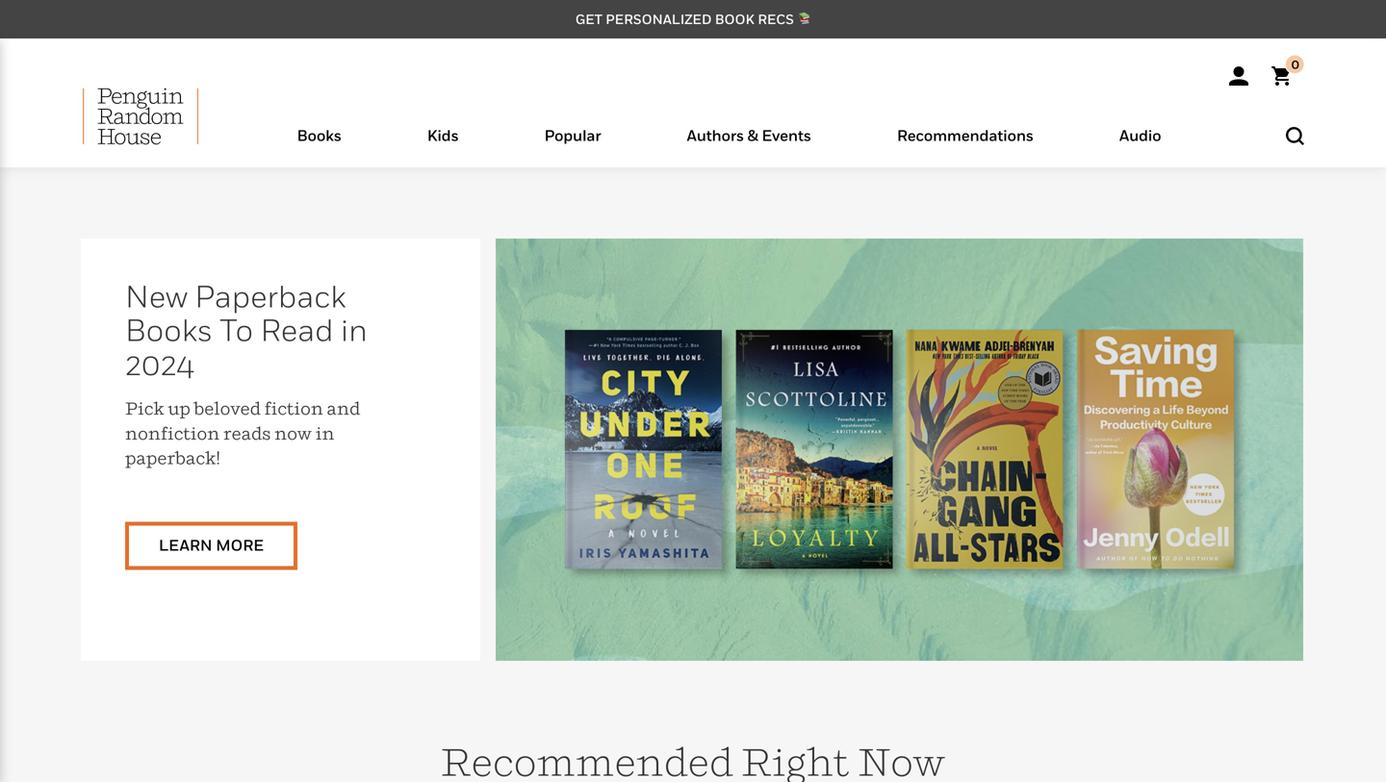 Task type: describe. For each thing, give the bounding box(es) containing it.
penguin random house image
[[83, 88, 198, 145]]

popular button
[[502, 121, 644, 168]]

authors & events button
[[644, 121, 854, 168]]

main navigation element
[[36, 88, 1351, 168]]

recommendations
[[897, 126, 1034, 144]]

authors
[[687, 126, 744, 144]]

&
[[748, 126, 758, 144]]

audio
[[1120, 126, 1162, 144]]

kids button
[[384, 121, 502, 168]]

fiction
[[264, 398, 323, 419]]

learn more link
[[125, 523, 297, 571]]

more
[[216, 536, 264, 555]]

pick
[[125, 398, 165, 419]]

personalized
[[606, 11, 712, 27]]

sign in image
[[1229, 66, 1249, 86]]

new
[[125, 278, 188, 314]]

books button
[[254, 121, 384, 168]]

2024
[[125, 346, 195, 382]]

books inside dropdown button
[[297, 126, 341, 144]]

audio button
[[1077, 121, 1204, 168]]

in inside the pick up beloved fiction and nonfiction reads now in paperback!
[[316, 423, 335, 444]]

events
[[762, 126, 811, 144]]

recommendations button
[[854, 121, 1077, 168]]

beloved
[[194, 398, 261, 419]]



Task type: vqa. For each thing, say whether or not it's contained in the screenshot.
'2'
no



Task type: locate. For each thing, give the bounding box(es) containing it.
nonfiction
[[125, 423, 220, 444]]

books inside new paperback books to read in 2024
[[125, 312, 213, 348]]

kids
[[427, 126, 459, 144]]

📚
[[797, 11, 811, 27]]

search image
[[1286, 127, 1305, 145]]

new paperback books to read in 2024
[[125, 278, 368, 382]]

learn more
[[159, 536, 264, 555]]

paperback
[[195, 278, 346, 314]]

in inside new paperback books to read in 2024
[[341, 312, 368, 348]]

books
[[297, 126, 341, 144], [125, 312, 213, 348]]

book
[[715, 11, 755, 27]]

recommendations link
[[897, 126, 1034, 168]]

0 vertical spatial books
[[297, 126, 341, 144]]

pick up beloved fiction and nonfiction reads now in paperback!
[[125, 398, 360, 468]]

get personalized book recs 📚
[[575, 11, 811, 27]]

popular
[[544, 126, 601, 144]]

reads
[[223, 423, 271, 444]]

now
[[274, 423, 312, 444]]

get personalized book recs 📚 link
[[575, 11, 811, 27]]

1 vertical spatial books
[[125, 312, 213, 348]]

and
[[327, 398, 360, 419]]

to
[[220, 312, 253, 348]]

get
[[575, 11, 603, 27]]

0 vertical spatial in
[[341, 312, 368, 348]]

books link
[[297, 126, 341, 168]]

new paperback books to read in 2024 image
[[496, 239, 1304, 661]]

recs
[[758, 11, 794, 27]]

authors & events link
[[687, 126, 811, 168]]

kids link
[[427, 126, 459, 168]]

authors & events
[[687, 126, 811, 144]]

in down and on the bottom of the page
[[316, 423, 335, 444]]

learn
[[159, 536, 212, 555]]

in right read in the left top of the page
[[341, 312, 368, 348]]

in
[[341, 312, 368, 348], [316, 423, 335, 444]]

1 horizontal spatial in
[[341, 312, 368, 348]]

read
[[260, 312, 334, 348]]

audio link
[[1120, 126, 1162, 168]]

paperback!
[[125, 448, 220, 468]]

shopping cart image
[[1272, 55, 1305, 86]]

0 horizontal spatial books
[[125, 312, 213, 348]]

1 horizontal spatial books
[[297, 126, 341, 144]]

0 horizontal spatial in
[[316, 423, 335, 444]]

up
[[168, 398, 191, 419]]

1 vertical spatial in
[[316, 423, 335, 444]]



